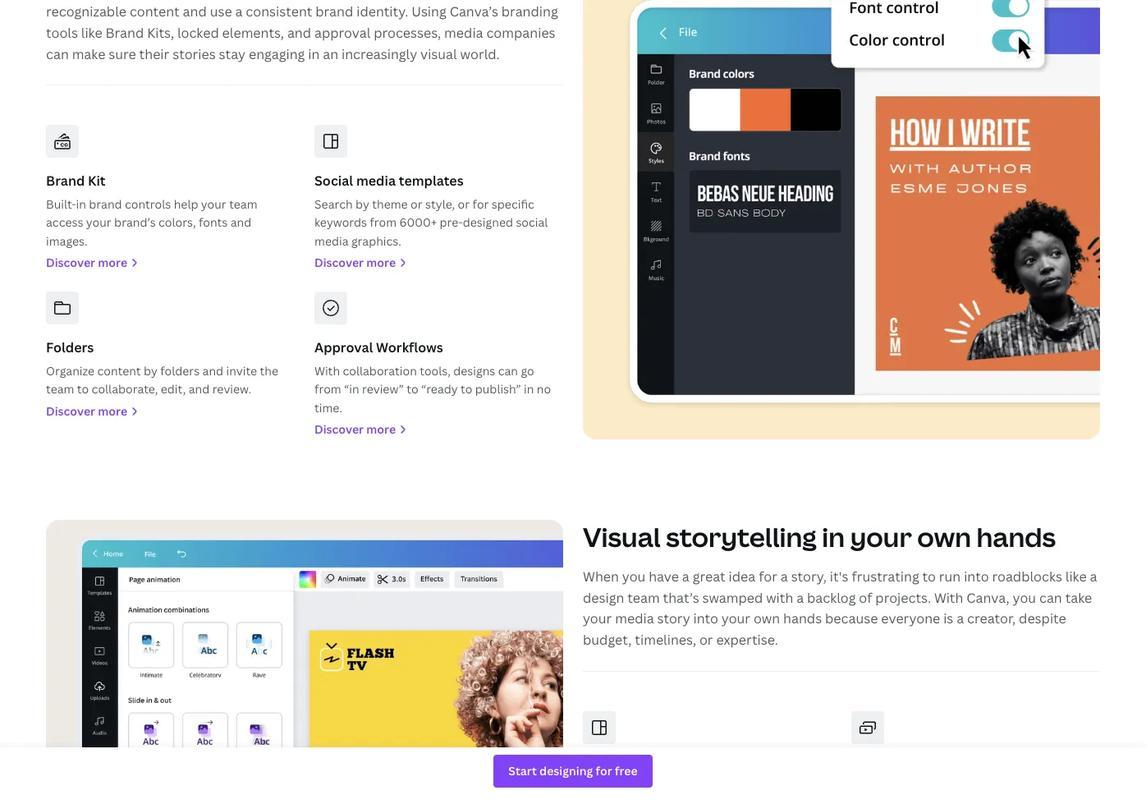 Task type: vqa. For each thing, say whether or not it's contained in the screenshot.
the top and
yes



Task type: locate. For each thing, give the bounding box(es) containing it.
1 vertical spatial with
[[935, 589, 964, 607]]

canva,
[[967, 589, 1010, 607]]

2 horizontal spatial media
[[615, 610, 654, 628]]

discover more down time.
[[315, 421, 396, 437]]

in inside brand kit built-in brand controls help your team access your brand's colors, fonts and images.
[[76, 196, 86, 212]]

or
[[411, 196, 423, 212], [458, 196, 470, 212], [700, 631, 713, 649]]

for up designed
[[473, 196, 489, 212]]

0 vertical spatial can
[[498, 363, 518, 379]]

can up despite
[[1040, 589, 1063, 607]]

0 vertical spatial for
[[473, 196, 489, 212]]

for
[[473, 196, 489, 212], [759, 568, 778, 586]]

2 vertical spatial in
[[822, 519, 845, 554]]

1 horizontal spatial media
[[356, 172, 396, 190]]

for up with
[[759, 568, 778, 586]]

1 horizontal spatial for
[[759, 568, 778, 586]]

and-
[[618, 758, 647, 776]]

have
[[649, 568, 679, 586]]

with down approval
[[315, 363, 340, 379]]

timelines,
[[635, 631, 696, 649]]

1 vertical spatial team
[[46, 381, 74, 397]]

a right with
[[797, 589, 804, 607]]

discover more link down edit,
[[46, 402, 295, 421]]

1 vertical spatial in
[[524, 381, 534, 397]]

approval workflows with collaboration tools, designs can go from "in review" to "ready to publish" in no time.
[[315, 339, 551, 415]]

with up 'is'
[[935, 589, 964, 607]]

own up run
[[918, 519, 972, 554]]

discover
[[46, 255, 95, 270], [315, 255, 364, 270], [46, 403, 95, 419], [315, 421, 364, 437]]

1 vertical spatial for
[[759, 568, 778, 586]]

design right "drop"
[[681, 758, 723, 776]]

0 horizontal spatial you
[[622, 568, 646, 586]]

with inside approval workflows with collaboration tools, designs can go from "in review" to "ready to publish" in no time.
[[315, 363, 340, 379]]

and up review. at the left of page
[[203, 363, 224, 379]]

media up budget,
[[615, 610, 654, 628]]

1 horizontal spatial from
[[370, 215, 397, 230]]

1 vertical spatial own
[[754, 610, 780, 628]]

review.
[[212, 381, 251, 397]]

1 vertical spatial by
[[144, 363, 158, 379]]

into right story
[[694, 610, 719, 628]]

media down keywords
[[315, 233, 349, 249]]

from up time.
[[315, 381, 341, 397]]

1 vertical spatial design
[[681, 758, 723, 776]]

2 vertical spatial media
[[615, 610, 654, 628]]

0 horizontal spatial from
[[315, 381, 341, 397]]

in
[[76, 196, 86, 212], [524, 381, 534, 397], [822, 519, 845, 554]]

from
[[370, 215, 397, 230], [315, 381, 341, 397]]

media up theme
[[356, 172, 396, 190]]

by left folders
[[144, 363, 158, 379]]

design
[[583, 589, 625, 607], [681, 758, 723, 776]]

discover more down "graphics."
[[315, 255, 396, 270]]

a
[[682, 568, 690, 586], [781, 568, 788, 586], [1090, 568, 1098, 586], [797, 589, 804, 607], [957, 610, 964, 628]]

your
[[201, 196, 226, 212], [86, 215, 111, 230], [851, 519, 912, 554], [583, 610, 612, 628], [722, 610, 751, 628]]

discover more down images.
[[46, 255, 127, 270]]

and inside brand kit built-in brand controls help your team access your brand's colors, fonts and images.
[[231, 215, 252, 230]]

templates
[[399, 172, 464, 190]]

team down have
[[628, 589, 660, 607]]

2 vertical spatial and
[[189, 381, 210, 397]]

to inside folders organize content by folders and invite the team to collaborate, edit, and review.
[[77, 381, 89, 397]]

hands
[[977, 519, 1056, 554], [784, 610, 822, 628]]

2 horizontal spatial or
[[700, 631, 713, 649]]

0 vertical spatial with
[[315, 363, 340, 379]]

hands inside when you have a great idea for a story, it's frustrating to run into roadblocks like a design team that's swamped with a backlog of projects. with canva, you can take your media story into your own hands because everyone is a creator, despite budget, timelines, or expertise.
[[784, 610, 822, 628]]

by left theme
[[356, 196, 369, 212]]

0 horizontal spatial can
[[498, 363, 518, 379]]

0 vertical spatial you
[[622, 568, 646, 586]]

you down "roadblocks"
[[1013, 589, 1037, 607]]

your up frustrating
[[851, 519, 912, 554]]

media inside when you have a great idea for a story, it's frustrating to run into roadblocks like a design team that's swamped with a backlog of projects. with canva, you can take your media story into your own hands because everyone is a creator, despite budget, timelines, or expertise.
[[615, 610, 654, 628]]

in left the brand
[[76, 196, 86, 212]]

in up it's at bottom right
[[822, 519, 845, 554]]

0 vertical spatial by
[[356, 196, 369, 212]]

0 horizontal spatial or
[[411, 196, 423, 212]]

1 horizontal spatial can
[[1040, 589, 1063, 607]]

1 horizontal spatial team
[[229, 196, 258, 212]]

by
[[356, 196, 369, 212], [144, 363, 158, 379]]

0 horizontal spatial by
[[144, 363, 158, 379]]

2 horizontal spatial team
[[628, 589, 660, 607]]

and right the fonts
[[231, 215, 252, 230]]

folders
[[160, 363, 200, 379]]

1 horizontal spatial design
[[681, 758, 723, 776]]

0 vertical spatial into
[[964, 568, 989, 586]]

team right the help
[[229, 196, 258, 212]]

visual
[[583, 519, 661, 554]]

own
[[918, 519, 972, 554], [754, 610, 780, 628]]

2 horizontal spatial in
[[822, 519, 845, 554]]

to down designs
[[461, 381, 473, 397]]

0 horizontal spatial in
[[76, 196, 86, 212]]

1 horizontal spatial into
[[964, 568, 989, 586]]

2 vertical spatial team
[[628, 589, 660, 607]]

discover down organize
[[46, 403, 95, 419]]

0 vertical spatial design
[[583, 589, 625, 607]]

team inside brand kit built-in brand controls help your team access your brand's colors, fonts and images.
[[229, 196, 258, 212]]

1 vertical spatial hands
[[784, 610, 822, 628]]

more
[[98, 255, 127, 270], [367, 255, 396, 270], [98, 403, 127, 419], [367, 421, 396, 437]]

0 horizontal spatial hands
[[784, 610, 822, 628]]

you left have
[[622, 568, 646, 586]]

graphics.
[[351, 233, 401, 249]]

you
[[622, 568, 646, 586], [1013, 589, 1037, 607]]

folders
[[46, 339, 94, 357]]

own inside when you have a great idea for a story, it's frustrating to run into roadblocks like a design team that's swamped with a backlog of projects. with canva, you can take your media story into your own hands because everyone is a creator, despite budget, timelines, or expertise.
[[754, 610, 780, 628]]

brand kit example from canva for media and publishing teams image
[[583, 0, 1101, 439]]

edit,
[[161, 381, 186, 397]]

to down organize
[[77, 381, 89, 397]]

own down with
[[754, 610, 780, 628]]

1 horizontal spatial with
[[935, 589, 964, 607]]

0 horizontal spatial design
[[583, 589, 625, 607]]

discover down keywords
[[315, 255, 364, 270]]

and
[[231, 215, 252, 230], [203, 363, 224, 379], [189, 381, 210, 397]]

can
[[498, 363, 518, 379], [1040, 589, 1063, 607]]

or right the timelines,
[[700, 631, 713, 649]]

discover down time.
[[315, 421, 364, 437]]

1 horizontal spatial you
[[1013, 589, 1037, 607]]

your down the brand
[[86, 215, 111, 230]]

0 vertical spatial in
[[76, 196, 86, 212]]

discover more
[[46, 255, 127, 270], [315, 255, 396, 270], [46, 403, 127, 419], [315, 421, 396, 437]]

like
[[1066, 568, 1087, 586]]

hands up "roadblocks"
[[977, 519, 1056, 554]]

social
[[315, 172, 353, 190]]

1 horizontal spatial by
[[356, 196, 369, 212]]

"ready
[[421, 381, 458, 397]]

into up canva,
[[964, 568, 989, 586]]

0 horizontal spatial own
[[754, 610, 780, 628]]

team inside folders organize content by folders and invite the team to collaborate, edit, and review.
[[46, 381, 74, 397]]

0 vertical spatial own
[[918, 519, 972, 554]]

expertise.
[[717, 631, 778, 649]]

more down review"
[[367, 421, 396, 437]]

take
[[1066, 589, 1093, 607]]

and right edit,
[[189, 381, 210, 397]]

0 horizontal spatial for
[[473, 196, 489, 212]]

team for kit
[[229, 196, 258, 212]]

to
[[77, 381, 89, 397], [407, 381, 419, 397], [461, 381, 473, 397], [923, 568, 936, 586]]

0 vertical spatial hands
[[977, 519, 1056, 554]]

review"
[[362, 381, 404, 397]]

0 horizontal spatial team
[[46, 381, 74, 397]]

0 horizontal spatial into
[[694, 610, 719, 628]]

discover more link down colors,
[[46, 254, 295, 272]]

0 horizontal spatial with
[[315, 363, 340, 379]]

tools,
[[420, 363, 451, 379]]

despite
[[1019, 610, 1067, 628]]

1 vertical spatial you
[[1013, 589, 1037, 607]]

to inside when you have a great idea for a story, it's frustrating to run into roadblocks like a design team that's swamped with a backlog of projects. with canva, you can take your media story into your own hands because everyone is a creator, despite budget, timelines, or expertise.
[[923, 568, 936, 586]]

team
[[229, 196, 258, 212], [46, 381, 74, 397], [628, 589, 660, 607]]

story,
[[791, 568, 827, 586]]

1 vertical spatial media
[[315, 233, 349, 249]]

brand
[[46, 172, 85, 190]]

or up 6000+
[[411, 196, 423, 212]]

in left no at the top of the page
[[524, 381, 534, 397]]

6000+
[[400, 215, 437, 230]]

1 vertical spatial from
[[315, 381, 341, 397]]

brand kit built-in brand controls help your team access your brand's colors, fonts and images.
[[46, 172, 258, 249]]

1 vertical spatial into
[[694, 610, 719, 628]]

style,
[[425, 196, 455, 212]]

hands down with
[[784, 610, 822, 628]]

keywords
[[315, 215, 367, 230]]

1 vertical spatial can
[[1040, 589, 1063, 607]]

to left run
[[923, 568, 936, 586]]

0 horizontal spatial media
[[315, 233, 349, 249]]

discover more link
[[46, 254, 295, 272], [315, 254, 563, 272], [46, 402, 295, 421], [315, 421, 563, 439]]

a up the that's
[[682, 568, 690, 586]]

a right 'is'
[[957, 610, 964, 628]]

images.
[[46, 233, 87, 249]]

the
[[260, 363, 278, 379]]

for inside social media templates search by theme or style, or for specific keywords from 6000+ pre-designed social media graphics.
[[473, 196, 489, 212]]

team inside when you have a great idea for a story, it's frustrating to run into roadblocks like a design team that's swamped with a backlog of projects. with canva, you can take your media story into your own hands because everyone is a creator, despite budget, timelines, or expertise.
[[628, 589, 660, 607]]

fonts
[[199, 215, 228, 230]]

more down collaborate, at the top
[[98, 403, 127, 419]]

1 horizontal spatial in
[[524, 381, 534, 397]]

can left go
[[498, 363, 518, 379]]

0 vertical spatial team
[[229, 196, 258, 212]]

or up pre-
[[458, 196, 470, 212]]

"in
[[344, 381, 359, 397]]

team down organize
[[46, 381, 74, 397]]

design down when
[[583, 589, 625, 607]]

from down theme
[[370, 215, 397, 230]]

0 vertical spatial and
[[231, 215, 252, 230]]

folders organize content by folders and invite the team to collaborate, edit, and review.
[[46, 339, 278, 397]]

into
[[964, 568, 989, 586], [694, 610, 719, 628]]

theme
[[372, 196, 408, 212]]

0 vertical spatial from
[[370, 215, 397, 230]]

media
[[356, 172, 396, 190], [315, 233, 349, 249], [615, 610, 654, 628]]

story
[[657, 610, 690, 628]]

help
[[174, 196, 198, 212]]

discover more down organize
[[46, 403, 127, 419]]



Task type: describe. For each thing, give the bounding box(es) containing it.
to left "ready
[[407, 381, 419, 397]]

more down brand's
[[98, 255, 127, 270]]

swamped
[[703, 589, 763, 607]]

from inside social media templates search by theme or style, or for specific keywords from 6000+ pre-designed social media graphics.
[[370, 215, 397, 230]]

specific
[[492, 196, 535, 212]]

when
[[583, 568, 619, 586]]

1 horizontal spatial hands
[[977, 519, 1056, 554]]

controls
[[125, 196, 171, 212]]

frustrating
[[852, 568, 920, 586]]

organize
[[46, 363, 95, 379]]

drag-and-drop design tools
[[583, 758, 759, 776]]

of
[[859, 589, 873, 607]]

your up budget,
[[583, 610, 612, 628]]

budget,
[[583, 631, 632, 649]]

creator,
[[967, 610, 1016, 628]]

content
[[97, 363, 141, 379]]

idea
[[729, 568, 756, 586]]

0 vertical spatial media
[[356, 172, 396, 190]]

discover more link down pre-
[[315, 254, 563, 272]]

everyone
[[881, 610, 941, 628]]

that's
[[663, 589, 699, 607]]

by inside social media templates search by theme or style, or for specific keywords from 6000+ pre-designed social media graphics.
[[356, 196, 369, 212]]

designed
[[463, 215, 513, 230]]

can inside approval workflows with collaboration tools, designs can go from "in review" to "ready to publish" in no time.
[[498, 363, 518, 379]]

tools
[[726, 758, 759, 776]]

drop
[[647, 758, 678, 776]]

your down swamped
[[722, 610, 751, 628]]

collaborate,
[[92, 381, 158, 397]]

when you have a great idea for a story, it's frustrating to run into roadblocks like a design team that's swamped with a backlog of projects. with canva, you can take your media story into your own hands because everyone is a creator, despite budget, timelines, or expertise.
[[583, 568, 1098, 649]]

with
[[766, 589, 794, 607]]

1 vertical spatial and
[[203, 363, 224, 379]]

collaboration
[[343, 363, 417, 379]]

publish"
[[475, 381, 521, 397]]

invite
[[226, 363, 257, 379]]

visual storytelling in your own hands
[[583, 519, 1056, 554]]

roadblocks
[[992, 568, 1063, 586]]

search
[[315, 196, 353, 212]]

discover down images.
[[46, 255, 95, 270]]

1 horizontal spatial own
[[918, 519, 972, 554]]

team for organize
[[46, 381, 74, 397]]

great
[[693, 568, 726, 586]]

because
[[825, 610, 878, 628]]

social media templates search by theme or style, or for specific keywords from 6000+ pre-designed social media graphics.
[[315, 172, 548, 249]]

or inside when you have a great idea for a story, it's frustrating to run into roadblocks like a design team that's swamped with a backlog of projects. with canva, you can take your media story into your own hands because everyone is a creator, despite budget, timelines, or expertise.
[[700, 631, 713, 649]]

is
[[944, 610, 954, 628]]

brand
[[89, 196, 122, 212]]

a right like
[[1090, 568, 1098, 586]]

workflows
[[376, 339, 443, 357]]

more down "graphics."
[[367, 255, 396, 270]]

colors,
[[159, 215, 196, 230]]

by inside folders organize content by folders and invite the team to collaborate, edit, and review.
[[144, 363, 158, 379]]

approval
[[315, 339, 373, 357]]

from inside approval workflows with collaboration tools, designs can go from "in review" to "ready to publish" in no time.
[[315, 381, 341, 397]]

storytelling
[[666, 519, 817, 554]]

in inside approval workflows with collaboration tools, designs can go from "in review" to "ready to publish" in no time.
[[524, 381, 534, 397]]

kit
[[88, 172, 106, 190]]

pre-
[[440, 215, 463, 230]]

04 mediapublishing image
[[46, 520, 563, 795]]

projects.
[[876, 589, 931, 607]]

drag-
[[583, 758, 618, 776]]

no
[[537, 381, 551, 397]]

social
[[516, 215, 548, 230]]

built-
[[46, 196, 76, 212]]

it's
[[830, 568, 849, 586]]

design inside when you have a great idea for a story, it's frustrating to run into roadblocks like a design team that's swamped with a backlog of projects. with canva, you can take your media story into your own hands because everyone is a creator, despite budget, timelines, or expertise.
[[583, 589, 625, 607]]

access
[[46, 215, 83, 230]]

brand's
[[114, 215, 156, 230]]

go
[[521, 363, 534, 379]]

designs
[[454, 363, 495, 379]]

time.
[[315, 400, 342, 415]]

your up the fonts
[[201, 196, 226, 212]]

a up with
[[781, 568, 788, 586]]

1 horizontal spatial or
[[458, 196, 470, 212]]

for inside when you have a great idea for a story, it's frustrating to run into roadblocks like a design team that's swamped with a backlog of projects. with canva, you can take your media story into your own hands because everyone is a creator, despite budget, timelines, or expertise.
[[759, 568, 778, 586]]

can inside when you have a great idea for a story, it's frustrating to run into roadblocks like a design team that's swamped with a backlog of projects. with canva, you can take your media story into your own hands because everyone is a creator, despite budget, timelines, or expertise.
[[1040, 589, 1063, 607]]

discover more link down "ready
[[315, 421, 563, 439]]

with inside when you have a great idea for a story, it's frustrating to run into roadblocks like a design team that's swamped with a backlog of projects. with canva, you can take your media story into your own hands because everyone is a creator, despite budget, timelines, or expertise.
[[935, 589, 964, 607]]

backlog
[[807, 589, 856, 607]]

run
[[939, 568, 961, 586]]



